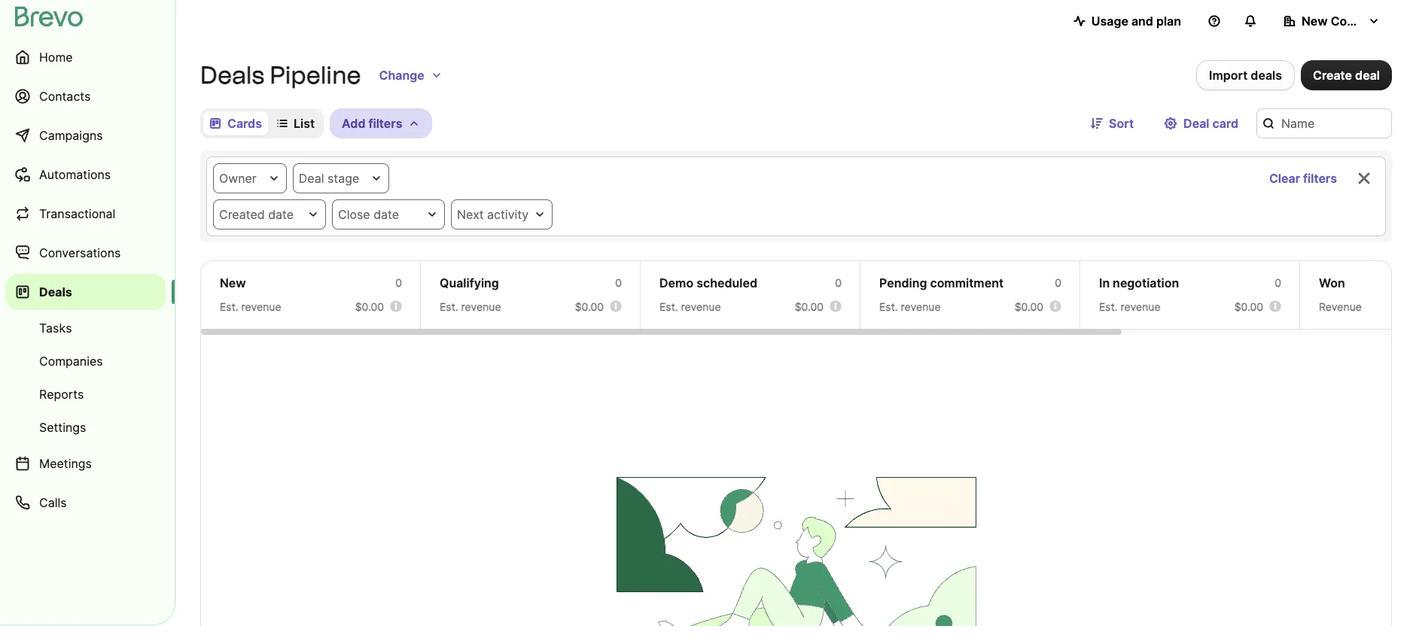 Task type: describe. For each thing, give the bounding box(es) containing it.
new company
[[1302, 14, 1387, 29]]

owner button
[[213, 163, 287, 194]]

deals for deals pipeline
[[200, 61, 264, 90]]

0 for qualifying
[[615, 276, 622, 289]]

and
[[1132, 14, 1153, 29]]

clear
[[1269, 171, 1300, 186]]

add
[[342, 116, 366, 131]]

close date
[[338, 207, 399, 222]]

close date button
[[332, 200, 445, 230]]

clear filters
[[1269, 171, 1337, 186]]

create deal
[[1313, 68, 1380, 83]]

deals
[[1251, 68, 1282, 83]]

negotiation
[[1113, 276, 1179, 291]]

est. revenue for new
[[220, 300, 281, 313]]

commitment
[[930, 276, 1004, 291]]

filters for clear filters
[[1303, 171, 1337, 186]]

import deals
[[1209, 68, 1282, 83]]

create deal button
[[1301, 60, 1392, 90]]

calls
[[39, 495, 67, 511]]

$0.00 for new
[[355, 300, 384, 313]]

new for new
[[220, 276, 246, 291]]

0 for pending commitment
[[1055, 276, 1062, 289]]

est. revenue for demo scheduled
[[660, 300, 721, 313]]

owner
[[219, 171, 257, 186]]

calls link
[[6, 485, 166, 521]]

tasks link
[[6, 313, 166, 343]]

0 for demo scheduled
[[835, 276, 842, 289]]

Name search field
[[1257, 108, 1392, 139]]

created date
[[219, 207, 294, 222]]

usage and plan button
[[1061, 6, 1193, 36]]

contacts
[[39, 89, 91, 104]]

revenue
[[1319, 300, 1362, 313]]

import
[[1209, 68, 1248, 83]]

change button
[[367, 60, 455, 90]]

est. for demo scheduled
[[660, 300, 678, 313]]

list
[[294, 116, 315, 131]]

meetings
[[39, 456, 92, 471]]

in
[[1099, 276, 1110, 291]]

est. revenue for in negotiation
[[1099, 300, 1161, 313]]

$0.00 for in negotiation
[[1235, 300, 1263, 313]]

home
[[39, 50, 73, 65]]

deal
[[1355, 68, 1380, 83]]

pipeline
[[270, 61, 361, 90]]

settings
[[39, 420, 86, 435]]

pending
[[879, 276, 927, 291]]

revenue for in negotiation
[[1121, 300, 1161, 313]]

$0.00 for pending commitment
[[1015, 300, 1044, 313]]

revenue for pending commitment
[[901, 300, 941, 313]]

sort
[[1109, 116, 1134, 131]]

est. for in negotiation
[[1099, 300, 1118, 313]]

est. for qualifying
[[440, 300, 458, 313]]

close
[[338, 207, 370, 222]]

won
[[1319, 276, 1345, 291]]

deals link
[[6, 274, 166, 310]]

date for created date
[[268, 207, 294, 222]]

new for new company
[[1302, 14, 1328, 29]]

meetings link
[[6, 446, 166, 482]]

activity
[[487, 207, 529, 222]]

cards button
[[203, 111, 268, 136]]

stage
[[328, 171, 359, 186]]

$0.00 for demo scheduled
[[795, 300, 824, 313]]

companies
[[39, 354, 103, 369]]



Task type: locate. For each thing, give the bounding box(es) containing it.
4 est. from the left
[[879, 300, 898, 313]]

transactional link
[[6, 196, 166, 232]]

pending commitment
[[879, 276, 1004, 291]]

5 $0.00 from the left
[[1235, 300, 1263, 313]]

2 0 from the left
[[615, 276, 622, 289]]

0 vertical spatial deals
[[200, 61, 264, 90]]

next activity button
[[451, 200, 553, 230]]

1 revenue from the left
[[241, 300, 281, 313]]

transactional
[[39, 206, 115, 221]]

deal card
[[1184, 116, 1239, 131]]

0 vertical spatial filters
[[369, 116, 402, 131]]

0
[[395, 276, 402, 289], [615, 276, 622, 289], [835, 276, 842, 289], [1055, 276, 1062, 289], [1275, 276, 1282, 289]]

new
[[1302, 14, 1328, 29], [220, 276, 246, 291]]

0 left pending
[[835, 276, 842, 289]]

in negotiation
[[1099, 276, 1179, 291]]

deal stage
[[299, 171, 359, 186]]

new left 'company'
[[1302, 14, 1328, 29]]

deals
[[200, 61, 264, 90], [39, 285, 72, 300]]

est. revenue
[[220, 300, 281, 313], [440, 300, 501, 313], [660, 300, 721, 313], [879, 300, 941, 313], [1099, 300, 1161, 313]]

reports link
[[6, 379, 166, 410]]

3 0 from the left
[[835, 276, 842, 289]]

4 revenue from the left
[[901, 300, 941, 313]]

filters right add
[[369, 116, 402, 131]]

deals up cards button
[[200, 61, 264, 90]]

0 left demo
[[615, 276, 622, 289]]

3 est. revenue from the left
[[660, 300, 721, 313]]

0 horizontal spatial deal
[[299, 171, 324, 186]]

deal card button
[[1152, 108, 1251, 139]]

revenue for demo scheduled
[[681, 300, 721, 313]]

1 vertical spatial deals
[[39, 285, 72, 300]]

1 vertical spatial filters
[[1303, 171, 1337, 186]]

qualifying
[[440, 276, 499, 291]]

automations
[[39, 167, 111, 182]]

date
[[268, 207, 294, 222], [374, 207, 399, 222]]

filters right clear
[[1303, 171, 1337, 186]]

new inside new company button
[[1302, 14, 1328, 29]]

automations link
[[6, 157, 166, 193]]

5 est. from the left
[[1099, 300, 1118, 313]]

4 $0.00 from the left
[[1015, 300, 1044, 313]]

created
[[219, 207, 265, 222]]

sort button
[[1079, 108, 1146, 139]]

0 vertical spatial deal
[[1184, 116, 1210, 131]]

clear filters button
[[1257, 163, 1349, 194]]

card
[[1213, 116, 1239, 131]]

usage
[[1092, 14, 1129, 29]]

4 est. revenue from the left
[[879, 300, 941, 313]]

deal inside deal card button
[[1184, 116, 1210, 131]]

5 est. revenue from the left
[[1099, 300, 1161, 313]]

usage and plan
[[1092, 14, 1181, 29]]

campaigns link
[[6, 117, 166, 154]]

$0.00
[[355, 300, 384, 313], [575, 300, 604, 313], [795, 300, 824, 313], [1015, 300, 1044, 313], [1235, 300, 1263, 313]]

1 horizontal spatial deal
[[1184, 116, 1210, 131]]

1 est. from the left
[[220, 300, 238, 313]]

deals for deals
[[39, 285, 72, 300]]

2 revenue from the left
[[461, 300, 501, 313]]

import deals button
[[1196, 60, 1295, 90]]

est. revenue for pending commitment
[[879, 300, 941, 313]]

date right created
[[268, 207, 294, 222]]

1 horizontal spatial new
[[1302, 14, 1328, 29]]

contacts link
[[6, 78, 166, 114]]

list button
[[271, 111, 321, 136]]

deal stage button
[[293, 163, 389, 194]]

3 $0.00 from the left
[[795, 300, 824, 313]]

1 vertical spatial deal
[[299, 171, 324, 186]]

change
[[379, 68, 424, 83]]

0 left won
[[1275, 276, 1282, 289]]

filters inside add filters button
[[369, 116, 402, 131]]

3 revenue from the left
[[681, 300, 721, 313]]

0 for new
[[395, 276, 402, 289]]

5 0 from the left
[[1275, 276, 1282, 289]]

add filters
[[342, 116, 402, 131]]

1 horizontal spatial filters
[[1303, 171, 1337, 186]]

2 $0.00 from the left
[[575, 300, 604, 313]]

0 left in
[[1055, 276, 1062, 289]]

est. revenue for qualifying
[[440, 300, 501, 313]]

filters
[[369, 116, 402, 131], [1303, 171, 1337, 186]]

0 horizontal spatial date
[[268, 207, 294, 222]]

1 est. revenue from the left
[[220, 300, 281, 313]]

0 horizontal spatial filters
[[369, 116, 402, 131]]

1 0 from the left
[[395, 276, 402, 289]]

$0.00 for qualifying
[[575, 300, 604, 313]]

tasks
[[39, 321, 72, 336]]

deals pipeline
[[200, 61, 361, 90]]

1 date from the left
[[268, 207, 294, 222]]

0 down close date popup button
[[395, 276, 402, 289]]

0 for in negotiation
[[1275, 276, 1282, 289]]

deal inside deal stage popup button
[[299, 171, 324, 186]]

settings link
[[6, 413, 166, 443]]

deals up 'tasks'
[[39, 285, 72, 300]]

1 $0.00 from the left
[[355, 300, 384, 313]]

est. for new
[[220, 300, 238, 313]]

3 est. from the left
[[660, 300, 678, 313]]

demo scheduled
[[660, 276, 757, 291]]

revenue for qualifying
[[461, 300, 501, 313]]

demo
[[660, 276, 694, 291]]

conversations link
[[6, 235, 166, 271]]

1 vertical spatial new
[[220, 276, 246, 291]]

deal
[[1184, 116, 1210, 131], [299, 171, 324, 186]]

0 horizontal spatial new
[[220, 276, 246, 291]]

est. for pending commitment
[[879, 300, 898, 313]]

revenue for new
[[241, 300, 281, 313]]

deal for deal stage
[[299, 171, 324, 186]]

plan
[[1156, 14, 1181, 29]]

company
[[1331, 14, 1387, 29]]

2 est. from the left
[[440, 300, 458, 313]]

create
[[1313, 68, 1352, 83]]

0 vertical spatial new
[[1302, 14, 1328, 29]]

new down created
[[220, 276, 246, 291]]

5 revenue from the left
[[1121, 300, 1161, 313]]

1 horizontal spatial deals
[[200, 61, 264, 90]]

0 horizontal spatial deals
[[39, 285, 72, 300]]

date right close
[[374, 207, 399, 222]]

2 est. revenue from the left
[[440, 300, 501, 313]]

cards
[[227, 116, 262, 131]]

est.
[[220, 300, 238, 313], [440, 300, 458, 313], [660, 300, 678, 313], [879, 300, 898, 313], [1099, 300, 1118, 313]]

deal left the card
[[1184, 116, 1210, 131]]

reports
[[39, 387, 84, 402]]

home link
[[6, 39, 166, 75]]

next activity
[[457, 207, 529, 222]]

campaigns
[[39, 128, 103, 143]]

new company button
[[1272, 6, 1392, 36]]

deal left stage at the left of the page
[[299, 171, 324, 186]]

companies link
[[6, 346, 166, 376]]

next
[[457, 207, 484, 222]]

revenue
[[241, 300, 281, 313], [461, 300, 501, 313], [681, 300, 721, 313], [901, 300, 941, 313], [1121, 300, 1161, 313]]

4 0 from the left
[[1055, 276, 1062, 289]]

1 horizontal spatial date
[[374, 207, 399, 222]]

add filters button
[[330, 108, 433, 139]]

date for close date
[[374, 207, 399, 222]]

deal for deal card
[[1184, 116, 1210, 131]]

created date button
[[213, 200, 326, 230]]

filters inside clear filters button
[[1303, 171, 1337, 186]]

scheduled
[[697, 276, 757, 291]]

2 date from the left
[[374, 207, 399, 222]]

conversations
[[39, 245, 121, 261]]

filters for add filters
[[369, 116, 402, 131]]



Task type: vqa. For each thing, say whether or not it's contained in the screenshot.
second 1 from the left
no



